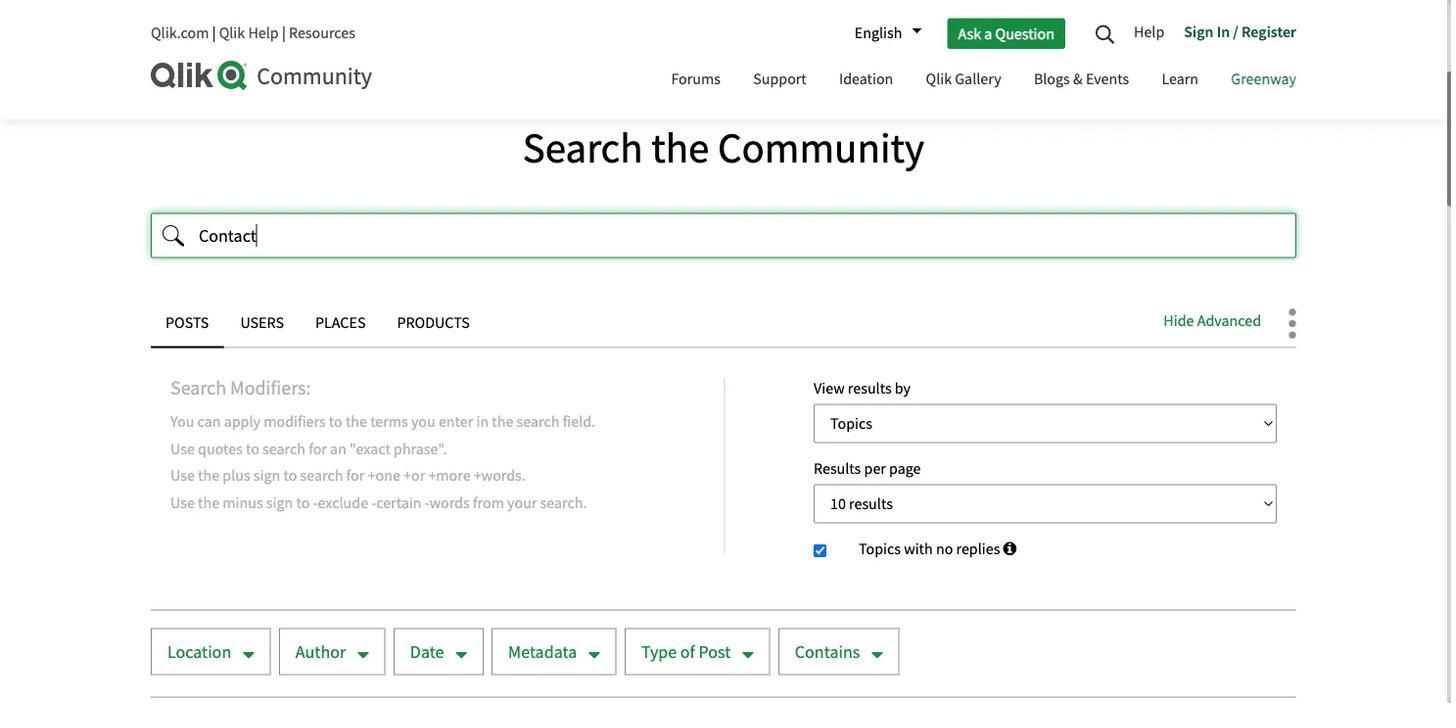 Task type: locate. For each thing, give the bounding box(es) containing it.
replies
[[957, 539, 1001, 560]]

the
[[652, 122, 710, 176], [346, 413, 367, 433], [492, 413, 514, 433], [198, 466, 220, 486], [198, 493, 220, 513]]

search for search modifiers:
[[170, 376, 226, 402]]

results
[[814, 459, 862, 479]]

use searchunify's search link
[[1225, 73, 1448, 95]]

limits search results to topics that have no replies. image
[[1004, 541, 1017, 557]]

ask a question
[[959, 23, 1055, 43]]

ask a question link
[[948, 18, 1066, 49]]

| right qlik help link on the left of the page
[[282, 23, 286, 43]]

search modifiers:
[[170, 376, 311, 402]]

places
[[315, 313, 366, 333]]

for left the '+one'
[[346, 466, 365, 486]]

blogs
[[1035, 69, 1071, 89]]

|
[[212, 23, 216, 43], [282, 23, 286, 43]]

1 vertical spatial community
[[257, 61, 372, 91]]

- down the '+one'
[[372, 493, 376, 513]]

2 | from the left
[[282, 23, 286, 43]]

sign right plus on the left of the page
[[254, 466, 281, 486]]

qlik community link
[[151, 12, 257, 32]]

help left 'sign'
[[1135, 22, 1165, 42]]

to up an
[[329, 413, 343, 433]]

&
[[1074, 69, 1083, 89]]

+one
[[368, 466, 401, 486]]

english
[[855, 23, 903, 43]]

products
[[397, 313, 470, 333]]

community inside 'link'
[[257, 61, 372, 91]]

greenway
[[1232, 69, 1297, 89]]

an
[[330, 439, 347, 460]]

1 vertical spatial search
[[263, 439, 306, 460]]

the up "exact
[[346, 413, 367, 433]]

ideation button
[[825, 52, 909, 110]]

searchunify's
[[1252, 73, 1341, 94]]

places link
[[301, 300, 381, 349]]

search
[[517, 413, 560, 433], [263, 439, 306, 460], [300, 466, 343, 486]]

the left minus
[[198, 493, 220, 513]]

modifiers
[[264, 413, 326, 433]]

Topics with no replies checkbox
[[814, 545, 827, 558]]

qlik up qlik image at the left of the page
[[151, 12, 177, 32]]

1 horizontal spatial -
[[372, 493, 376, 513]]

menu bar containing forums
[[657, 52, 1312, 110]]

learn button
[[1148, 52, 1214, 110]]

blogs & events button
[[1020, 52, 1145, 110]]

field.
[[563, 413, 596, 433]]

0 horizontal spatial qlik
[[151, 12, 177, 32]]

author button
[[279, 629, 386, 676]]

search
[[319, 12, 363, 32], [1345, 73, 1389, 94], [523, 122, 643, 176], [170, 376, 226, 402]]

products link
[[383, 300, 485, 349]]

sign right minus
[[266, 493, 293, 513]]

qlik gallery
[[926, 69, 1002, 89]]

events
[[1086, 69, 1130, 89]]

0 horizontal spatial |
[[212, 23, 216, 43]]

2 vertical spatial community
[[718, 122, 925, 176]]

use
[[1225, 73, 1249, 94], [170, 439, 195, 460], [170, 466, 195, 486], [170, 493, 195, 513]]

your
[[508, 493, 537, 513]]

qlik right qlik.com "link"
[[219, 23, 245, 43]]

date
[[410, 641, 444, 664]]

resources link
[[289, 23, 356, 43]]

top
[[276, 12, 300, 32]]

enter
[[439, 413, 473, 433]]

0 horizontal spatial -
[[313, 493, 318, 513]]

| right qlik.com "link"
[[212, 23, 216, 43]]

exclude
[[318, 493, 368, 513]]

help left resources
[[248, 23, 279, 43]]

hide advanced
[[1164, 311, 1262, 331]]

for
[[309, 439, 327, 460], [346, 466, 365, 486]]

qlik left gallery
[[926, 69, 952, 89]]

qlik inside list
[[151, 12, 177, 32]]

for left an
[[309, 439, 327, 460]]

qlik.com
[[151, 23, 209, 43]]

search down modifiers
[[263, 439, 306, 460]]

sign
[[254, 466, 281, 486], [266, 493, 293, 513]]

the right in
[[492, 413, 514, 433]]

per
[[865, 459, 887, 479]]

qlik for qlik gallery
[[926, 69, 952, 89]]

Search Query search field
[[151, 214, 1297, 259]]

menu bar
[[657, 52, 1312, 110]]

advanced
[[1198, 311, 1262, 331]]

- right certain
[[425, 493, 430, 513]]

english button
[[845, 17, 922, 50]]

resources
[[289, 23, 356, 43]]

-
[[313, 493, 318, 513], [372, 493, 376, 513], [425, 493, 430, 513]]

community link
[[151, 61, 637, 91]]

certain
[[376, 493, 422, 513]]

+more
[[429, 466, 471, 486]]

hide advanced link
[[1164, 298, 1262, 346]]

+words.
[[474, 466, 526, 486]]

register
[[1242, 22, 1297, 41]]

None submit
[[151, 214, 196, 259]]

1 vertical spatial for
[[346, 466, 365, 486]]

1 horizontal spatial |
[[282, 23, 286, 43]]

search down an
[[300, 466, 343, 486]]

search left field.
[[517, 413, 560, 433]]

list
[[151, 0, 1243, 48]]

2 horizontal spatial -
[[425, 493, 430, 513]]

0 horizontal spatial help
[[248, 23, 279, 43]]

in
[[477, 413, 489, 433]]

qlik community
[[151, 12, 257, 32]]

help
[[1135, 22, 1165, 42], [248, 23, 279, 43]]

- right minus
[[313, 493, 318, 513]]

type
[[642, 641, 677, 664]]

0 vertical spatial search
[[517, 413, 560, 433]]

minus
[[223, 493, 263, 513]]

/
[[1234, 22, 1239, 41]]

qlik inside menu bar
[[926, 69, 952, 89]]

tab list
[[151, 300, 1297, 349]]

metadata button
[[492, 629, 617, 676]]

0 vertical spatial for
[[309, 439, 327, 460]]

2 horizontal spatial qlik
[[926, 69, 952, 89]]

search the community
[[523, 122, 925, 176]]



Task type: vqa. For each thing, say whether or not it's contained in the screenshot.
How within the DISCUSSIONS TECHSPERT TALK FROM ONE OF OUR EXPERTS ON TROUBLESHOOTING HOW TO ANALYZE A QLIK REPLICATE LOG CONTACTING ....
no



Task type: describe. For each thing, give the bounding box(es) containing it.
ask
[[959, 23, 982, 43]]

in
[[1218, 22, 1231, 41]]

topics with no replies
[[859, 539, 1001, 560]]

support button
[[739, 52, 822, 110]]

ideation
[[840, 69, 894, 89]]

hide
[[1164, 311, 1195, 331]]

type of post
[[642, 641, 731, 664]]

apply
[[224, 413, 261, 433]]

support
[[754, 69, 807, 89]]

users link
[[226, 300, 299, 349]]

greenway link
[[1217, 52, 1312, 110]]

search for search
[[319, 12, 363, 32]]

the down forums "popup button"
[[652, 122, 710, 176]]

top link
[[276, 12, 300, 32]]

blogs & events
[[1035, 69, 1130, 89]]

the left plus on the left of the page
[[198, 466, 220, 486]]

phrase".
[[394, 439, 447, 460]]

forums
[[672, 69, 721, 89]]

post
[[699, 641, 731, 664]]

contains
[[795, 641, 861, 664]]

3 - from the left
[[425, 493, 430, 513]]

forums button
[[657, 52, 736, 110]]

question
[[996, 23, 1055, 43]]

search modifiers: heading
[[170, 376, 636, 402]]

tab list containing posts
[[151, 300, 1297, 349]]

date button
[[394, 629, 484, 676]]

qlik image
[[151, 61, 249, 90]]

view
[[814, 379, 845, 399]]

use searchunify's search
[[1225, 73, 1389, 94]]

qlik.com | qlik help | resources
[[151, 23, 356, 43]]

1 | from the left
[[212, 23, 216, 43]]

posts link
[[151, 300, 224, 349]]

view results by
[[814, 379, 911, 399]]

metadata
[[509, 641, 577, 664]]

you
[[411, 413, 436, 433]]

0 horizontal spatial for
[[309, 439, 327, 460]]

you
[[170, 413, 194, 433]]

a
[[985, 23, 993, 43]]

plus
[[223, 466, 250, 486]]

users
[[240, 313, 284, 333]]

1 horizontal spatial qlik
[[219, 23, 245, 43]]

to left exclude in the left bottom of the page
[[296, 493, 310, 513]]

topics
[[859, 539, 901, 560]]

search.
[[540, 493, 587, 513]]

of
[[681, 641, 695, 664]]

"exact
[[350, 439, 391, 460]]

gallery
[[956, 69, 1002, 89]]

results
[[848, 379, 892, 399]]

0 vertical spatial community
[[180, 12, 257, 32]]

results per page
[[814, 459, 921, 479]]

type of post button
[[625, 629, 771, 676]]

sign
[[1185, 22, 1214, 41]]

author
[[296, 641, 346, 664]]

1 horizontal spatial for
[[346, 466, 365, 486]]

with
[[904, 539, 933, 560]]

2 - from the left
[[372, 493, 376, 513]]

modifiers:
[[230, 376, 311, 402]]

0 vertical spatial sign
[[254, 466, 281, 486]]

words
[[430, 493, 470, 513]]

terms
[[370, 413, 408, 433]]

location
[[168, 641, 231, 664]]

can
[[197, 413, 221, 433]]

1 - from the left
[[313, 493, 318, 513]]

help link
[[1135, 15, 1175, 52]]

qlik for qlik community
[[151, 12, 177, 32]]

contains button
[[779, 629, 900, 676]]

qlik.com link
[[151, 23, 209, 43]]

list containing qlik community
[[151, 0, 1243, 48]]

page
[[890, 459, 921, 479]]

from
[[473, 493, 504, 513]]

no
[[937, 539, 954, 560]]

sign in / register
[[1185, 22, 1297, 41]]

you can apply modifiers to the terms you enter in the search field. use quotes to search for an "exact phrase". use the plus sign to search for +one +or +more +words. use the minus sign to -exclude -certain -words from your search.
[[170, 413, 596, 513]]

1 vertical spatial sign
[[266, 493, 293, 513]]

2 vertical spatial search
[[300, 466, 343, 486]]

search for search the community
[[523, 122, 643, 176]]

to right plus on the left of the page
[[284, 466, 297, 486]]

1 horizontal spatial help
[[1135, 22, 1165, 42]]

sign in / register link
[[1175, 15, 1297, 52]]

location button
[[151, 629, 271, 676]]

qlik gallery link
[[912, 52, 1017, 110]]

qlik help link
[[219, 23, 279, 43]]

+or
[[404, 466, 425, 486]]

to down apply
[[246, 439, 260, 460]]

by
[[895, 379, 911, 399]]



